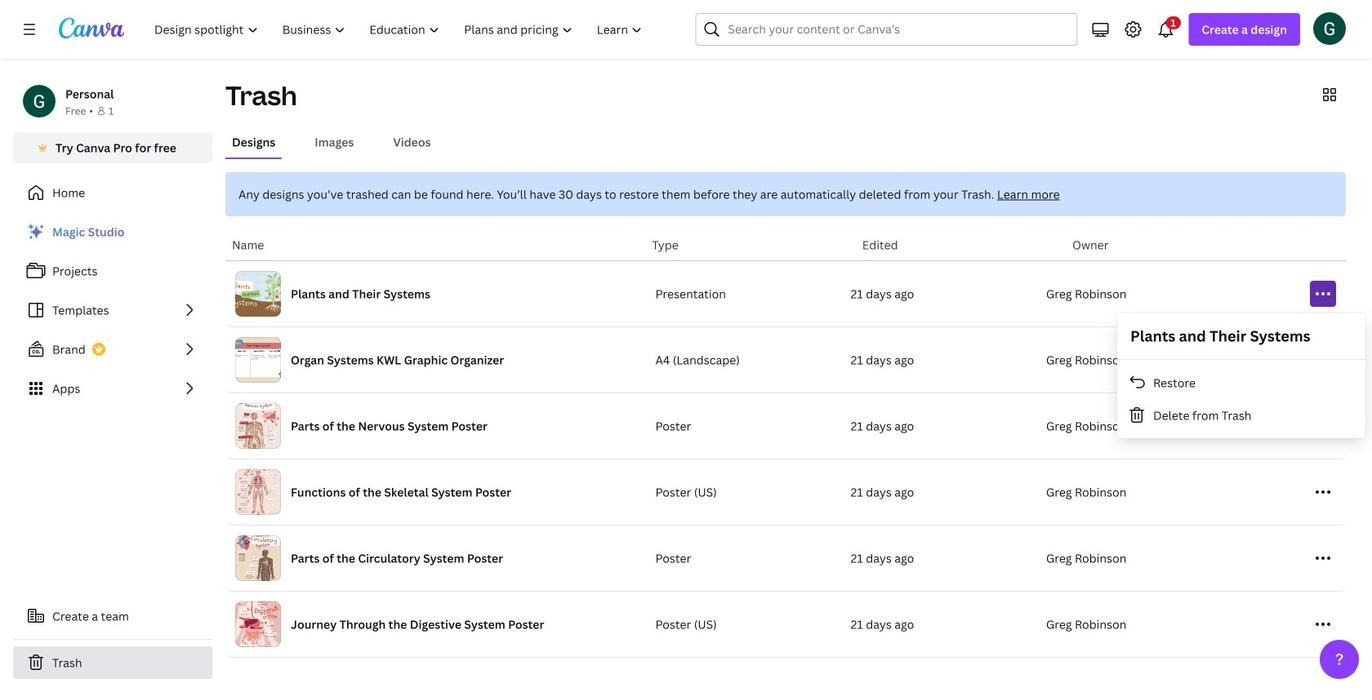Task type: vqa. For each thing, say whether or not it's contained in the screenshot.
middle Canva
no



Task type: locate. For each thing, give the bounding box(es) containing it.
list
[[13, 216, 212, 405]]

top level navigation element
[[144, 13, 656, 46]]

None search field
[[696, 13, 1078, 46]]



Task type: describe. For each thing, give the bounding box(es) containing it.
greg robinson image
[[1314, 12, 1346, 45]]

Search search field
[[728, 14, 1045, 45]]



